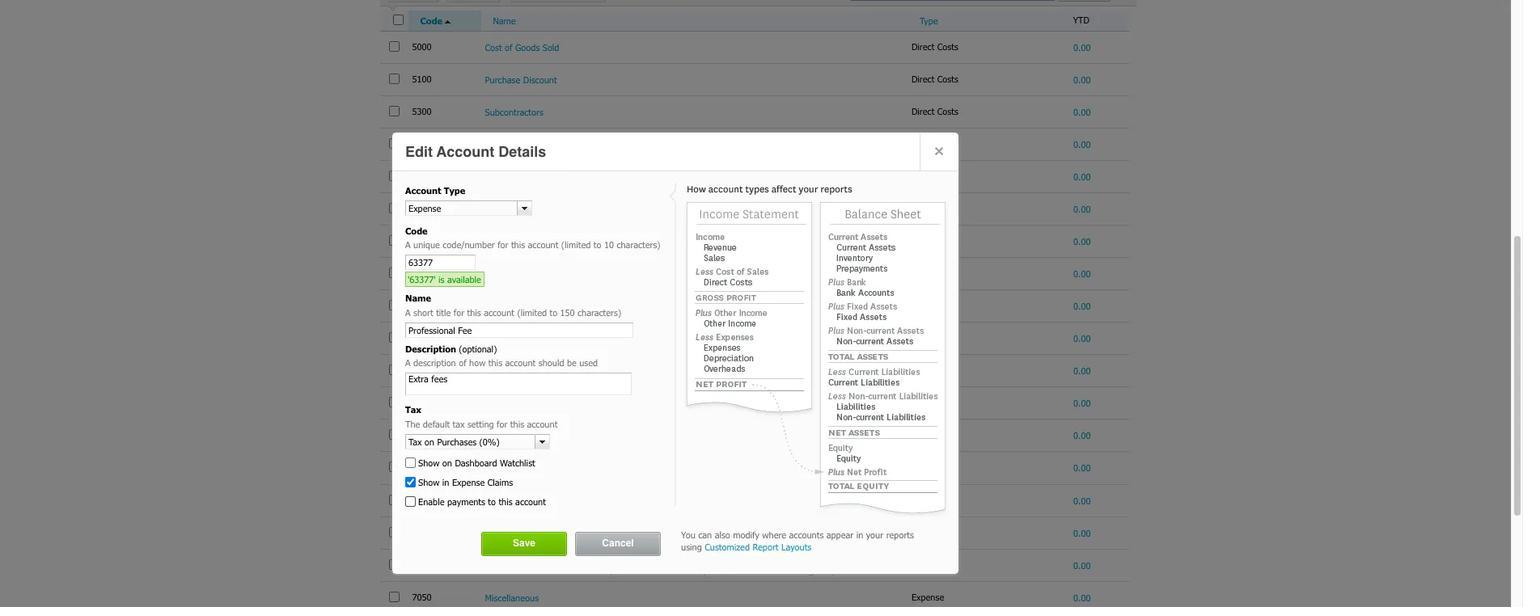 Task type: locate. For each thing, give the bounding box(es) containing it.
tax inside the tax the default tax setting for this account
[[405, 405, 421, 415]]

8 0.00 from the top
[[1073, 268, 1091, 279]]

code/number
[[443, 240, 495, 250]]

code inside 'code a unique code/number for this account (limited to 10 characters)'
[[405, 225, 428, 236]]

1 vertical spatial code
[[405, 225, 428, 236]]

bank
[[485, 166, 504, 177]]

1 vertical spatial characters)
[[578, 307, 621, 318]]

costs for discount
[[937, 74, 958, 84]]

None text field
[[851, 0, 1055, 0], [405, 322, 633, 338], [405, 373, 632, 395], [851, 0, 1055, 0], [405, 322, 633, 338], [405, 373, 632, 395]]

2 direct costs from the top
[[911, 74, 961, 84]]

1 direct from the top
[[911, 41, 934, 52]]

11 0.00 from the top
[[1073, 366, 1091, 376]]

6140
[[412, 236, 434, 246]]

1 horizontal spatial fees
[[562, 236, 580, 246]]

direct for of
[[911, 41, 934, 52]]

7050
[[412, 592, 434, 603]]

3 a from the top
[[405, 358, 411, 368]]

account inside the tax the default tax setting for this account
[[527, 419, 558, 429]]

business
[[623, 306, 656, 316]]

(limited inside name a short title for this account (limited to 150 characters)
[[517, 307, 547, 318]]

tax left "setting"
[[453, 419, 465, 429]]

6 0.00 link from the top
[[1073, 204, 1091, 214]]

tax up "6680"
[[405, 405, 421, 415]]

0.00 for 5000
[[1073, 42, 1091, 52]]

purchase discount link
[[485, 74, 557, 85]]

the left period
[[817, 565, 829, 576]]

0 vertical spatial the
[[405, 419, 420, 429]]

the left asset's
[[546, 565, 558, 576]]

subcontractors
[[485, 106, 543, 117]]

None text field
[[406, 201, 517, 215], [405, 255, 476, 270], [406, 435, 535, 449], [406, 201, 517, 215], [405, 255, 476, 270], [406, 435, 535, 449]]

cost of goods sold
[[485, 42, 559, 52]]

show on dashboard watchlist
[[418, 457, 535, 468]]

1 vertical spatial name
[[405, 293, 431, 304]]

15 0.00 link from the top
[[1073, 495, 1091, 506]]

0 horizontal spatial type
[[444, 185, 465, 196]]

0.00 link for 6680
[[1073, 430, 1091, 441]]

in
[[576, 435, 583, 446], [442, 477, 449, 488], [856, 529, 863, 540]]

3 0.00 link from the top
[[1073, 106, 1091, 117]]

0 horizontal spatial the
[[405, 419, 420, 429]]

the
[[607, 306, 620, 316], [546, 565, 558, 576], [650, 565, 663, 576], [817, 565, 829, 576]]

that
[[710, 565, 725, 576]]

1 vertical spatial a
[[405, 307, 411, 318]]

was
[[728, 565, 743, 576]]

have
[[649, 533, 668, 543]]

1 0.00 link from the top
[[1073, 42, 1091, 52]]

5 0.00 link from the top
[[1073, 171, 1091, 182]]

3 direct costs from the top
[[911, 106, 961, 117]]

0 horizontal spatial name
[[405, 293, 431, 304]]

company
[[556, 306, 591, 316]]

(limited left 10
[[561, 240, 591, 250]]

6200 expenses paid by company for the business but are not deductable for income tax purposes.
[[412, 301, 849, 316]]

0 horizontal spatial tax
[[453, 419, 465, 429]]

12 0.00 from the top
[[1073, 398, 1091, 409]]

bank service charges expense
[[485, 166, 947, 181]]

& right "wages"
[[514, 426, 520, 436]]

6722
[[412, 495, 434, 506]]

6200
[[412, 301, 432, 311]]

12 0.00 link from the top
[[1073, 398, 1091, 409]]

0.00 link for 6720
[[1073, 463, 1091, 474]]

0.00 link for 7050
[[1073, 593, 1091, 603]]

(optional)
[[459, 343, 497, 354]]

show
[[418, 457, 440, 468], [418, 477, 440, 488]]

the
[[405, 419, 420, 429], [485, 565, 500, 576]]

0 vertical spatial of
[[505, 42, 512, 52]]

0.00 for 6000
[[1073, 139, 1091, 149]]

short
[[413, 307, 433, 318]]

0 horizontal spatial accounts
[[545, 533, 579, 543]]

1 horizontal spatial in
[[576, 435, 583, 446]]

1 vertical spatial costs
[[937, 74, 958, 84]]

the inside "6200 expenses paid by company for the business but are not deductable for income tax purposes."
[[607, 306, 620, 316]]

account up insurance
[[484, 307, 514, 318]]

the left amount
[[485, 565, 500, 576]]

14 0.00 from the top
[[1073, 463, 1091, 474]]

asset's
[[561, 565, 587, 576]]

bodies
[[581, 273, 606, 284]]

(limited inside 'code a unique code/number for this account (limited to 10 characters)'
[[561, 240, 591, 250]]

4 0.00 from the top
[[1073, 139, 1091, 149]]

18 0.00 link from the top
[[1073, 593, 1091, 603]]

0 vertical spatial show
[[418, 457, 440, 468]]

for up payment
[[497, 419, 507, 429]]

0 horizontal spatial fees
[[534, 366, 552, 376]]

'63377' is available
[[408, 274, 481, 285]]

account down 6040
[[405, 185, 441, 196]]

professional fees link
[[485, 366, 552, 376]]

code up unique
[[405, 225, 428, 236]]

0 vertical spatial costs
[[937, 41, 958, 52]]

0.00 link for 5000
[[1073, 42, 1091, 52]]

2 horizontal spatial of
[[535, 565, 543, 576]]

13 0.00 from the top
[[1073, 430, 1091, 441]]

0 vertical spatial a
[[405, 240, 411, 250]]

1 horizontal spatial on
[[638, 565, 648, 576]]

0 vertical spatial (limited
[[561, 240, 591, 250]]

1 vertical spatial in
[[442, 477, 449, 488]]

1 horizontal spatial the
[[485, 565, 500, 576]]

tax right claims at bottom left
[[514, 468, 527, 478]]

wages & salaries link
[[485, 426, 553, 436]]

0 horizontal spatial in
[[442, 477, 449, 488]]

of
[[505, 42, 512, 52], [459, 358, 466, 368], [535, 565, 543, 576]]

of left how
[[459, 358, 466, 368]]

the up "6680"
[[405, 419, 420, 429]]

name for name a short title for this account (limited to 150 characters)
[[405, 293, 431, 304]]

0 vertical spatial type
[[920, 15, 938, 26]]

Show in Expense Claims checkbox
[[405, 477, 416, 488]]

& inside dues & subscriptions magazines, professional bodies etc
[[507, 264, 513, 274]]

1 horizontal spatial &
[[514, 426, 520, 436]]

customized
[[705, 542, 750, 552]]

paid
[[524, 306, 541, 316]]

1 horizontal spatial (limited
[[561, 240, 591, 250]]

2 0.00 link from the top
[[1073, 74, 1091, 85]]

a left the '6140' at the left top
[[405, 240, 411, 250]]

1 vertical spatial &
[[507, 264, 513, 274]]

for up dues
[[498, 240, 508, 250]]

0.00 link for 6155
[[1073, 268, 1091, 279]]

the for the default tax setting for this account
[[405, 419, 420, 429]]

life)
[[692, 565, 707, 576]]

0.00 link for 6330
[[1073, 366, 1091, 376]]

0.00 for 6400
[[1073, 398, 1091, 409]]

the left business
[[607, 306, 620, 316]]

insurance link
[[485, 333, 524, 344]]

for
[[498, 240, 508, 250], [594, 306, 605, 316], [751, 306, 762, 316], [454, 307, 464, 318], [497, 419, 507, 429], [626, 435, 637, 446]]

6 0.00 from the top
[[1073, 204, 1091, 214]]

of inside description (optional) a description of how this account should be used
[[459, 358, 466, 368]]

income
[[765, 306, 793, 316]]

3 0.00 from the top
[[1073, 106, 1091, 117]]

appear
[[826, 529, 854, 540]]

account up subscriptions
[[528, 240, 558, 250]]

wages
[[485, 426, 511, 436]]

sold
[[543, 42, 559, 52]]

salaries
[[522, 426, 553, 436]]

show right show on dashboard watchlist option
[[418, 457, 440, 468]]

2 vertical spatial &
[[514, 426, 520, 436]]

None checkbox
[[393, 14, 403, 25], [389, 73, 399, 84], [389, 106, 399, 116], [389, 170, 399, 181], [389, 203, 399, 213], [389, 268, 399, 278], [389, 300, 399, 311], [389, 495, 399, 505], [389, 592, 399, 602], [393, 14, 403, 25], [389, 73, 399, 84], [389, 106, 399, 116], [389, 170, 399, 181], [389, 203, 399, 213], [389, 268, 399, 278], [389, 300, 399, 311], [389, 495, 399, 505], [389, 592, 399, 602]]

save button
[[482, 533, 566, 556]]

miscellaneous link
[[485, 593, 539, 603]]

for left their
[[626, 435, 637, 446]]

0 vertical spatial fees
[[562, 236, 580, 246]]

0 horizontal spatial on
[[442, 457, 452, 468]]

1 costs from the top
[[937, 41, 958, 52]]

your
[[866, 529, 883, 540]]

enable payments to this account
[[418, 497, 546, 507]]

direct
[[911, 41, 934, 52], [911, 74, 934, 84], [911, 106, 934, 117]]

tax inside the tax the default tax setting for this account
[[453, 419, 465, 429]]

name inside name a short title for this account (limited to 150 characters)
[[405, 293, 431, 304]]

characters) right 150
[[578, 307, 621, 318]]

this inside 'code a unique code/number for this account (limited to 10 characters)'
[[511, 240, 525, 250]]

in inside you can also modify where accounts appear in your reports using
[[856, 529, 863, 540]]

2 vertical spatial direct costs
[[911, 106, 961, 117]]

code link
[[420, 15, 477, 28]]

in left exchange
[[576, 435, 583, 446]]

fees left the be
[[534, 366, 552, 376]]

1 vertical spatial (limited
[[517, 307, 547, 318]]

0 vertical spatial code
[[420, 15, 443, 26]]

10 0.00 link from the top
[[1073, 333, 1091, 344]]

to left 10
[[594, 240, 601, 250]]

dues
[[485, 264, 505, 274]]

reimbursement
[[518, 495, 579, 506]]

1 payroll from the top
[[485, 458, 511, 469]]

2 a from the top
[[405, 307, 411, 318]]

account up employees
[[527, 419, 558, 429]]

show down 6720
[[418, 477, 440, 488]]

17 0.00 from the top
[[1073, 560, 1091, 571]]

13 0.00 link from the top
[[1073, 430, 1091, 441]]

cost of goods sold link
[[485, 42, 559, 52]]

0.00 for 6722
[[1073, 495, 1091, 506]]

16 0.00 from the top
[[1073, 528, 1091, 538]]

name a short title for this account (limited to 150 characters)
[[405, 293, 621, 318]]

11 0.00 link from the top
[[1073, 366, 1091, 376]]

0.00 link for 6400
[[1073, 398, 1091, 409]]

professional fees
[[485, 366, 552, 376]]

business license & fees
[[485, 236, 580, 246]]

fees right license
[[562, 236, 580, 246]]

accounts inside you can also modify where accounts appear in your reports using
[[789, 529, 824, 540]]

the inside the tax the default tax setting for this account
[[405, 419, 420, 429]]

account
[[528, 240, 558, 250], [484, 307, 514, 318], [505, 358, 536, 368], [527, 419, 558, 429], [515, 497, 546, 507]]

1 show from the top
[[418, 457, 440, 468]]

characters) right 10
[[617, 240, 660, 250]]

of inside depreciation the amount of the asset's cost (based on the useful life) that was consumed during the period
[[535, 565, 543, 576]]

0 horizontal spatial of
[[459, 358, 466, 368]]

2 vertical spatial costs
[[937, 106, 958, 117]]

of right cost
[[505, 42, 512, 52]]

to left 150
[[550, 307, 557, 318]]

in inside wages & salaries payment to employees in exchange for their resources
[[576, 435, 583, 446]]

5 0.00 from the top
[[1073, 171, 1091, 182]]

a left short
[[405, 307, 411, 318]]

2 horizontal spatial in
[[856, 529, 863, 540]]

on inside depreciation the amount of the asset's cost (based on the useful life) that was consumed during the period
[[638, 565, 648, 576]]

in up enable
[[442, 477, 449, 488]]

you
[[681, 529, 695, 540]]

15 0.00 from the top
[[1073, 495, 1091, 506]]

14 0.00 link from the top
[[1073, 463, 1091, 474]]

(based
[[609, 565, 635, 576]]

8 0.00 link from the top
[[1073, 268, 1091, 279]]

0.00 for 5300
[[1073, 106, 1091, 117]]

2 vertical spatial in
[[856, 529, 863, 540]]

2 vertical spatial a
[[405, 358, 411, 368]]

7 0.00 link from the top
[[1073, 236, 1091, 246]]

depreciation link
[[485, 555, 534, 566]]

on right 6720
[[442, 457, 452, 468]]

the inside depreciation the amount of the asset's cost (based on the useful life) that was consumed during the period
[[485, 565, 500, 576]]

account inside 'code a unique code/number for this account (limited to 10 characters)'
[[528, 240, 558, 250]]

a inside name a short title for this account (limited to 150 characters)
[[405, 307, 411, 318]]

0 vertical spatial in
[[576, 435, 583, 446]]

characters) inside 'code a unique code/number for this account (limited to 10 characters)'
[[617, 240, 660, 250]]

show for show in expense claims
[[418, 477, 440, 488]]

1 direct costs from the top
[[911, 41, 961, 52]]

accounts
[[789, 529, 824, 540], [545, 533, 579, 543]]

a inside description (optional) a description of how this account should be used
[[405, 358, 411, 368]]

useful
[[666, 565, 689, 576]]

in left your
[[856, 529, 863, 540]]

0 vertical spatial on
[[442, 457, 452, 468]]

0.00
[[1073, 42, 1091, 52], [1073, 74, 1091, 85], [1073, 106, 1091, 117], [1073, 139, 1091, 149], [1073, 171, 1091, 182], [1073, 204, 1091, 214], [1073, 236, 1091, 246], [1073, 268, 1091, 279], [1073, 301, 1091, 311], [1073, 333, 1091, 344], [1073, 366, 1091, 376], [1073, 398, 1091, 409], [1073, 430, 1091, 441], [1073, 463, 1091, 474], [1073, 495, 1091, 506], [1073, 528, 1091, 538], [1073, 560, 1091, 571], [1073, 593, 1091, 603]]

on right (based
[[638, 565, 648, 576]]

5100
[[412, 74, 434, 84]]

for right title
[[454, 307, 464, 318]]

automobile expense
[[485, 204, 564, 214]]

1 horizontal spatial name
[[493, 15, 516, 26]]

0 vertical spatial tax
[[796, 306, 808, 316]]

to up the payroll tax expense link
[[522, 435, 529, 446]]

mileage reimbursement
[[485, 495, 579, 506]]

a for a short title for this account (limited to 150 characters)
[[405, 307, 411, 318]]

accounts up asset's
[[545, 533, 579, 543]]

0.00 for 6040
[[1073, 171, 1091, 182]]

2 0.00 from the top
[[1073, 74, 1091, 85]]

image of account type hierarchy image
[[669, 184, 950, 517]]

account down the insurance link
[[505, 358, 536, 368]]

1 vertical spatial direct costs
[[911, 74, 961, 84]]

18 0.00 from the top
[[1073, 593, 1091, 603]]

3 costs from the top
[[937, 106, 958, 117]]

purposes.
[[810, 306, 849, 316]]

name up cost
[[493, 15, 516, 26]]

name for name
[[493, 15, 516, 26]]

0 vertical spatial name
[[493, 15, 516, 26]]

10 0.00 from the top
[[1073, 333, 1091, 344]]

name up short
[[405, 293, 431, 304]]

save
[[513, 538, 535, 550]]

to down claims at bottom left
[[488, 497, 496, 507]]

1 horizontal spatial accounts
[[789, 529, 824, 540]]

1 vertical spatial direct
[[911, 74, 934, 84]]

9 0.00 from the top
[[1073, 301, 1091, 311]]

(limited left 150
[[517, 307, 547, 318]]

characters) for a unique code/number for this account (limited to 10 characters)
[[617, 240, 660, 250]]

17 0.00 link from the top
[[1073, 560, 1091, 571]]

subscriptions
[[516, 264, 568, 274]]

characters) for a short title for this account (limited to 150 characters)
[[578, 307, 621, 318]]

this inside description (optional) a description of how this account should be used
[[488, 358, 502, 368]]

1 vertical spatial of
[[459, 358, 466, 368]]

1 vertical spatial fees
[[534, 366, 552, 376]]

2 show from the top
[[418, 477, 440, 488]]

1 vertical spatial show
[[418, 477, 440, 488]]

a left "6330"
[[405, 358, 411, 368]]

1 horizontal spatial tax
[[796, 306, 808, 316]]

4 0.00 link from the top
[[1073, 139, 1091, 149]]

code up 5000
[[420, 15, 443, 26]]

1 vertical spatial on
[[638, 565, 648, 576]]

direct for discount
[[911, 74, 934, 84]]

None checkbox
[[389, 41, 399, 51], [389, 138, 399, 148], [389, 235, 399, 246], [389, 333, 399, 343], [389, 365, 399, 375], [389, 397, 399, 408], [389, 430, 399, 440], [389, 462, 399, 473], [389, 527, 399, 538], [389, 560, 399, 570], [389, 41, 399, 51], [389, 138, 399, 148], [389, 235, 399, 246], [389, 333, 399, 343], [389, 365, 399, 375], [389, 397, 399, 408], [389, 430, 399, 440], [389, 462, 399, 473], [389, 527, 399, 538], [389, 560, 399, 570]]

to inside name a short title for this account (limited to 150 characters)
[[550, 307, 557, 318]]

1 a from the top
[[405, 240, 411, 250]]

6000
[[412, 138, 434, 149]]

1 vertical spatial tax
[[453, 419, 465, 429]]

type
[[920, 15, 938, 26], [444, 185, 465, 196]]

professional
[[485, 366, 532, 376]]

& right license
[[553, 236, 559, 246]]

1 vertical spatial the
[[485, 565, 500, 576]]

0.00 link for 6722
[[1073, 495, 1091, 506]]

a inside 'code a unique code/number for this account (limited to 10 characters)'
[[405, 240, 411, 250]]

tax down payment
[[514, 458, 527, 469]]

tax right income
[[796, 306, 808, 316]]

0 horizontal spatial &
[[507, 264, 513, 274]]

2 vertical spatial direct
[[911, 106, 934, 117]]

& right dues
[[507, 264, 513, 274]]

0 horizontal spatial (limited
[[517, 307, 547, 318]]

0.00 for 6330
[[1073, 366, 1091, 376]]

0 vertical spatial direct costs
[[911, 41, 961, 52]]

characters) inside name a short title for this account (limited to 150 characters)
[[578, 307, 621, 318]]

1 0.00 from the top
[[1073, 42, 1091, 52]]

0 vertical spatial characters)
[[617, 240, 660, 250]]

7 0.00 from the top
[[1073, 236, 1091, 246]]

2 vertical spatial of
[[535, 565, 543, 576]]

1 vertical spatial type
[[444, 185, 465, 196]]

code for code a unique code/number for this account (limited to 10 characters)
[[405, 225, 428, 236]]

2 direct from the top
[[911, 74, 934, 84]]

& inside wages & salaries payment to employees in exchange for their resources
[[514, 426, 520, 436]]

a for a unique code/number for this account (limited to 10 characters)
[[405, 240, 411, 250]]

0 vertical spatial direct
[[911, 41, 934, 52]]

accounts up layouts
[[789, 529, 824, 540]]

1 horizontal spatial of
[[505, 42, 512, 52]]

purchase
[[485, 74, 520, 85]]

expense inside bank service charges expense
[[911, 171, 944, 181]]

purchase discount
[[485, 74, 557, 85]]

account up bank
[[436, 143, 494, 160]]

this inside name a short title for this account (limited to 150 characters)
[[467, 307, 481, 318]]

2 costs from the top
[[937, 74, 958, 84]]

account inside name a short title for this account (limited to 150 characters)
[[484, 307, 514, 318]]

to inside wages & salaries payment to employees in exchange for their resources
[[522, 435, 529, 446]]

of right amount
[[535, 565, 543, 576]]

0 vertical spatial &
[[553, 236, 559, 246]]



Task type: vqa. For each thing, say whether or not it's contained in the screenshot.


Task type: describe. For each thing, give the bounding box(es) containing it.
1 vertical spatial account
[[405, 185, 441, 196]]

resources
[[661, 435, 698, 446]]

Enable payments to this account checkbox
[[405, 497, 416, 507]]

bad debt noncollectable accounts receivable which have been written off.
[[485, 523, 735, 543]]

cost
[[485, 42, 502, 52]]

deductable
[[705, 306, 748, 316]]

license
[[522, 236, 550, 246]]

their
[[640, 435, 658, 446]]

show for show on dashboard watchlist
[[418, 457, 440, 468]]

0.00 link for 6110
[[1073, 204, 1091, 214]]

the left the useful
[[650, 565, 663, 576]]

description
[[413, 358, 456, 368]]

type link
[[920, 15, 938, 26]]

0.00 for 6320
[[1073, 333, 1091, 344]]

to inside 'code a unique code/number for this account (limited to 10 characters)'
[[594, 240, 601, 250]]

edit
[[405, 143, 433, 160]]

receivable
[[582, 533, 621, 543]]

6110
[[412, 203, 434, 214]]

advertising link
[[485, 139, 528, 149]]

Show on Dashboard Watchlist checkbox
[[405, 457, 416, 468]]

1 horizontal spatial type
[[920, 15, 938, 26]]

service
[[507, 166, 535, 177]]

for inside name a short title for this account (limited to 150 characters)
[[454, 307, 464, 318]]

wages & salaries payment to employees in exchange for their resources
[[485, 426, 698, 446]]

be
[[567, 358, 577, 368]]

depreciation
[[485, 555, 534, 566]]

direct costs for of
[[911, 41, 961, 52]]

0.00 link for 6000
[[1073, 139, 1091, 149]]

reports
[[886, 529, 914, 540]]

mileage reimbursement link
[[485, 495, 579, 506]]

show in expense claims
[[418, 477, 513, 488]]

how
[[469, 358, 486, 368]]

is
[[438, 274, 444, 285]]

but
[[659, 306, 672, 316]]

written
[[693, 533, 720, 543]]

description
[[405, 343, 456, 354]]

bank service charges link
[[485, 166, 570, 177]]

advertising
[[485, 139, 528, 149]]

tax inside "6200 expenses paid by company for the business but are not deductable for income tax purposes."
[[796, 306, 808, 316]]

used
[[579, 358, 598, 368]]

& for salaries
[[514, 426, 520, 436]]

9 0.00 link from the top
[[1073, 301, 1091, 311]]

available
[[447, 274, 481, 285]]

setting
[[467, 419, 494, 429]]

description (optional) a description of how this account should be used
[[405, 343, 598, 368]]

bad debt link
[[485, 523, 521, 533]]

direct costs for discount
[[911, 74, 961, 84]]

for right company
[[594, 306, 605, 316]]

0 vertical spatial account
[[436, 143, 494, 160]]

depreciation the amount of the asset's cost (based on the useful life) that was consumed during the period
[[485, 555, 857, 576]]

costs for of
[[937, 41, 958, 52]]

been
[[671, 533, 690, 543]]

5000
[[412, 41, 434, 52]]

payments
[[447, 497, 485, 507]]

account right mileage
[[515, 497, 546, 507]]

amount
[[503, 565, 532, 576]]

mileage
[[485, 495, 515, 506]]

enable
[[418, 497, 444, 507]]

(limited for 150
[[517, 307, 547, 318]]

business
[[485, 236, 519, 246]]

0.00 link for 6320
[[1073, 333, 1091, 344]]

6040
[[412, 171, 434, 181]]

0.00 for 6680
[[1073, 430, 1091, 441]]

code for code
[[420, 15, 443, 26]]

for left income
[[751, 306, 762, 316]]

6720
[[412, 463, 434, 473]]

tax the default tax setting for this account
[[405, 405, 558, 429]]

6400
[[412, 398, 434, 408]]

customized report layouts link
[[705, 542, 811, 552]]

16 0.00 link from the top
[[1073, 528, 1091, 538]]

which
[[624, 533, 647, 543]]

cancel
[[602, 538, 634, 550]]

layouts
[[781, 542, 811, 552]]

the for the amount of the asset's cost (based on the useful life) that was consumed during the period
[[485, 565, 500, 576]]

5300
[[412, 106, 434, 117]]

account type
[[405, 185, 465, 196]]

0.00 for 6155
[[1073, 268, 1091, 279]]

unique
[[413, 240, 440, 250]]

payroll tax expense link
[[485, 458, 562, 469]]

0.00 for 5100
[[1073, 74, 1091, 85]]

for inside 'code a unique code/number for this account (limited to 10 characters)'
[[498, 240, 508, 250]]

payroll tax expense payroll tax expense
[[485, 458, 562, 478]]

0.00 for 6140
[[1073, 236, 1091, 246]]

3 direct from the top
[[911, 106, 934, 117]]

0.00 link for 5300
[[1073, 106, 1091, 117]]

customized report layouts
[[705, 542, 811, 552]]

for inside wages & salaries payment to employees in exchange for their resources
[[626, 435, 637, 446]]

insurance
[[485, 333, 524, 344]]

edit account details
[[405, 143, 546, 160]]

report
[[753, 542, 779, 552]]

not
[[690, 306, 703, 316]]

0.00 link for 6040
[[1073, 171, 1091, 182]]

cost
[[590, 565, 606, 576]]

0.00 for 7050
[[1073, 593, 1091, 603]]

during
[[789, 565, 814, 576]]

should
[[538, 358, 564, 368]]

employees
[[532, 435, 574, 446]]

6155
[[412, 268, 434, 279]]

account inside description (optional) a description of how this account should be used
[[505, 358, 536, 368]]

0.00 for 6720
[[1073, 463, 1091, 474]]

this inside the tax the default tax setting for this account
[[510, 419, 524, 429]]

2 horizontal spatial &
[[553, 236, 559, 246]]

2 payroll from the top
[[485, 468, 511, 478]]

bad
[[485, 523, 500, 533]]

0.00 link for 6140
[[1073, 236, 1091, 246]]

off.
[[723, 533, 735, 543]]

& for subscriptions
[[507, 264, 513, 274]]

accounts inside bad debt noncollectable accounts receivable which have been written off.
[[545, 533, 579, 543]]

10
[[604, 240, 614, 250]]

name link
[[493, 15, 516, 26]]

details
[[499, 143, 546, 160]]

dashboard
[[455, 457, 497, 468]]

for inside the tax the default tax setting for this account
[[497, 419, 507, 429]]

cancel button
[[576, 533, 660, 556]]

exchange
[[586, 435, 624, 446]]

150
[[560, 307, 575, 318]]

payment
[[485, 435, 519, 446]]

ytd
[[1073, 15, 1089, 25]]

0.00 for 6110
[[1073, 204, 1091, 214]]

0.00 link for 5100
[[1073, 74, 1091, 85]]

6320
[[412, 333, 434, 343]]

(limited for 10
[[561, 240, 591, 250]]



